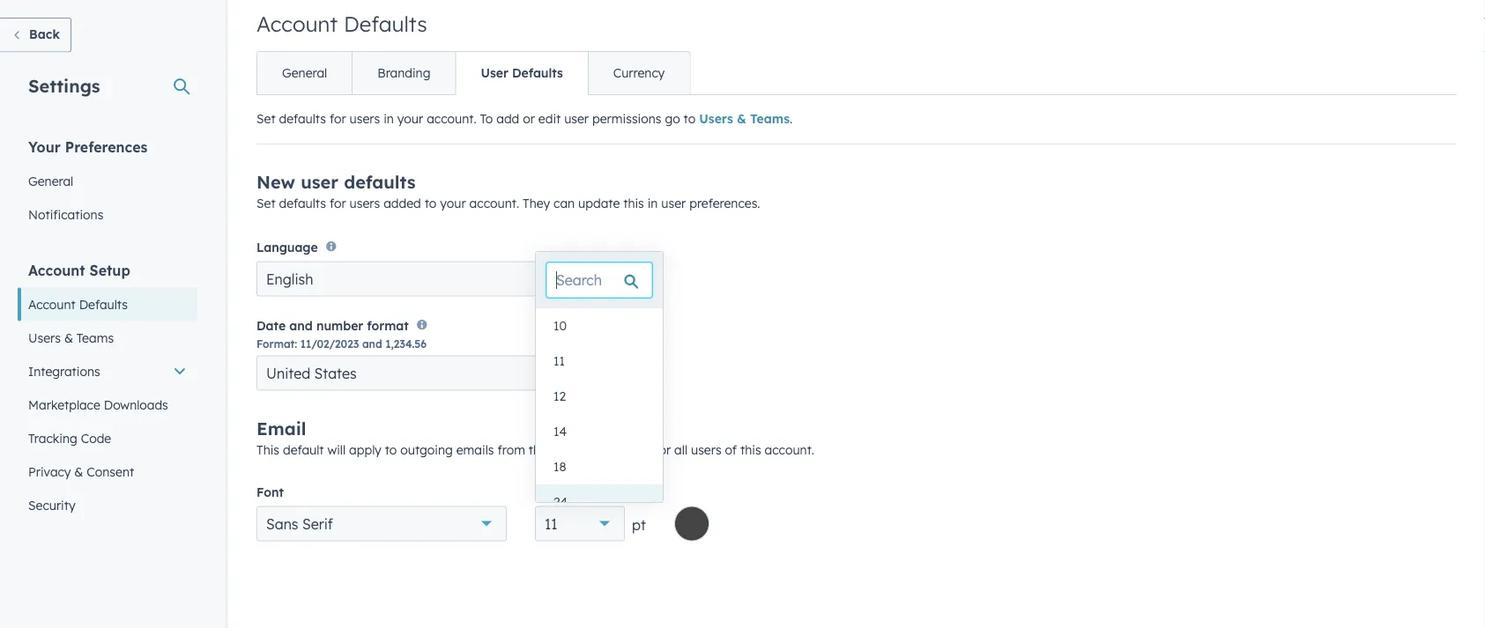 Task type: locate. For each thing, give the bounding box(es) containing it.
0 vertical spatial 11
[[554, 354, 565, 369]]

1 vertical spatial users
[[28, 330, 61, 346]]

general link for defaults
[[257, 52, 352, 95]]

users down branding link in the top left of the page
[[350, 112, 380, 127]]

currency link
[[588, 52, 690, 95]]

0 horizontal spatial general
[[28, 173, 73, 189]]

0 horizontal spatial and
[[289, 318, 313, 334]]

1 vertical spatial for
[[330, 196, 346, 212]]

defaults down 'setup' at the top of the page
[[79, 297, 128, 312]]

2 vertical spatial users
[[691, 443, 722, 458]]

users inside email this default will apply to outgoing emails from the crm email editor for all users of this account.
[[691, 443, 722, 458]]

1 vertical spatial teams
[[77, 330, 114, 346]]

in right the update on the left of page
[[648, 196, 658, 212]]

0 vertical spatial this
[[624, 196, 644, 212]]

0 horizontal spatial users & teams link
[[18, 321, 197, 355]]

defaults for user defaults link
[[512, 66, 563, 81]]

sans serif button
[[257, 507, 507, 542]]

account defaults down the account setup
[[28, 297, 128, 312]]

date
[[257, 318, 286, 334]]

1 horizontal spatial defaults
[[344, 11, 427, 37]]

1 vertical spatial general
[[28, 173, 73, 189]]

general
[[282, 66, 327, 81], [28, 173, 73, 189]]

1 vertical spatial 11
[[545, 516, 558, 534]]

1 horizontal spatial this
[[741, 443, 761, 458]]

update
[[578, 196, 620, 212]]

1 horizontal spatial &
[[74, 464, 83, 480]]

0 vertical spatial in
[[384, 112, 394, 127]]

format:
[[257, 338, 297, 351]]

account. right of
[[765, 443, 815, 458]]

added
[[384, 196, 421, 212]]

to right 'go' in the top left of the page
[[684, 112, 696, 127]]

& for teams
[[64, 330, 73, 346]]

1 vertical spatial users & teams link
[[18, 321, 197, 355]]

0 vertical spatial teams
[[750, 112, 790, 127]]

11 down 24
[[545, 516, 558, 534]]

& left .
[[737, 112, 747, 127]]

1 horizontal spatial in
[[648, 196, 658, 212]]

0 vertical spatial your
[[397, 112, 423, 127]]

0 horizontal spatial general link
[[18, 164, 197, 198]]

user right edit
[[564, 112, 589, 127]]

1 vertical spatial in
[[648, 196, 658, 212]]

users
[[350, 112, 380, 127], [350, 196, 380, 212], [691, 443, 722, 458]]

&
[[737, 112, 747, 127], [64, 330, 73, 346], [74, 464, 83, 480]]

list box containing 10
[[536, 309, 663, 521]]

0 vertical spatial user
[[564, 112, 589, 127]]

0 horizontal spatial teams
[[77, 330, 114, 346]]

can
[[554, 196, 575, 212]]

1 vertical spatial users
[[350, 196, 380, 212]]

0 vertical spatial users & teams link
[[699, 112, 790, 127]]

account defaults
[[257, 11, 427, 37], [28, 297, 128, 312]]

0 vertical spatial to
[[684, 112, 696, 127]]

0 vertical spatial defaults
[[344, 11, 427, 37]]

24 button
[[536, 485, 663, 521]]

settings
[[28, 74, 100, 97]]

0 horizontal spatial this
[[624, 196, 644, 212]]

2 vertical spatial &
[[74, 464, 83, 480]]

privacy & consent
[[28, 464, 134, 480]]

this right of
[[741, 443, 761, 458]]

1 vertical spatial account defaults
[[28, 297, 128, 312]]

1 horizontal spatial user
[[564, 112, 589, 127]]

2 set from the top
[[257, 196, 276, 212]]

1 vertical spatial to
[[425, 196, 437, 212]]

11/02/2023
[[300, 338, 359, 351]]

1 vertical spatial set
[[257, 196, 276, 212]]

12 button
[[536, 380, 663, 415]]

user left preferences.
[[662, 196, 686, 212]]

users right 'go' in the top left of the page
[[699, 112, 733, 127]]

0 vertical spatial general link
[[257, 52, 352, 95]]

1 horizontal spatial your
[[440, 196, 466, 212]]

code
[[81, 431, 111, 446]]

users up "integrations"
[[28, 330, 61, 346]]

2 vertical spatial account
[[28, 297, 76, 312]]

marketplace
[[28, 397, 100, 413]]

0 vertical spatial set
[[257, 112, 276, 127]]

account. left they
[[470, 196, 519, 212]]

in down branding link in the top left of the page
[[384, 112, 394, 127]]

preferences.
[[690, 196, 760, 212]]

users & teams link up "integrations"
[[18, 321, 197, 355]]

to right apply
[[385, 443, 397, 458]]

default
[[283, 443, 324, 458]]

general link
[[257, 52, 352, 95], [18, 164, 197, 198]]

user
[[564, 112, 589, 127], [301, 171, 339, 194], [662, 196, 686, 212]]

your
[[397, 112, 423, 127], [440, 196, 466, 212]]

0 horizontal spatial account defaults
[[28, 297, 128, 312]]

navigation
[[257, 52, 691, 96]]

set down new
[[257, 196, 276, 212]]

account. inside 'new user defaults set defaults for users added to your account. they can update this in user preferences.'
[[470, 196, 519, 212]]

2 vertical spatial defaults
[[79, 297, 128, 312]]

privacy
[[28, 464, 71, 480]]

Search search field
[[547, 263, 652, 298]]

0 horizontal spatial users
[[28, 330, 61, 346]]

this right the update on the left of page
[[624, 196, 644, 212]]

and down "format"
[[362, 338, 382, 351]]

general for account
[[282, 66, 327, 81]]

users & teams link right 'go' in the top left of the page
[[699, 112, 790, 127]]

defaults right user on the top left
[[512, 66, 563, 81]]

pt
[[632, 517, 646, 534]]

1 horizontal spatial account defaults
[[257, 11, 427, 37]]

integrations button
[[18, 355, 197, 388]]

to inside email this default will apply to outgoing emails from the crm email editor for all users of this account.
[[385, 443, 397, 458]]

1 horizontal spatial and
[[362, 338, 382, 351]]

2 vertical spatial account.
[[765, 443, 815, 458]]

& for consent
[[74, 464, 83, 480]]

defaults
[[344, 11, 427, 37], [512, 66, 563, 81], [79, 297, 128, 312]]

2 horizontal spatial user
[[662, 196, 686, 212]]

account
[[257, 11, 338, 37], [28, 261, 85, 279], [28, 297, 76, 312]]

1 vertical spatial &
[[64, 330, 73, 346]]

your preferences
[[28, 138, 148, 156]]

1 horizontal spatial users & teams link
[[699, 112, 790, 127]]

for
[[330, 112, 346, 127], [330, 196, 346, 212], [655, 443, 671, 458]]

1 vertical spatial general link
[[18, 164, 197, 198]]

1 vertical spatial account.
[[470, 196, 519, 212]]

your down branding link in the top left of the page
[[397, 112, 423, 127]]

0 vertical spatial general
[[282, 66, 327, 81]]

teams
[[750, 112, 790, 127], [77, 330, 114, 346]]

back
[[29, 26, 60, 42]]

account defaults link
[[18, 288, 197, 321]]

users left of
[[691, 443, 722, 458]]

0 vertical spatial account
[[257, 11, 338, 37]]

format: 11/02/2023 and 1,234.56
[[257, 338, 427, 351]]

and
[[289, 318, 313, 334], [362, 338, 382, 351]]

set up new
[[257, 112, 276, 127]]

11 inside dropdown button
[[545, 516, 558, 534]]

1 vertical spatial defaults
[[344, 171, 416, 194]]

1 horizontal spatial users
[[699, 112, 733, 127]]

11 up 12
[[554, 354, 565, 369]]

this inside 'new user defaults set defaults for users added to your account. they can update this in user preferences.'
[[624, 196, 644, 212]]

user defaults
[[481, 66, 563, 81]]

defaults for the account defaults link
[[79, 297, 128, 312]]

2 vertical spatial to
[[385, 443, 397, 458]]

to
[[684, 112, 696, 127], [425, 196, 437, 212], [385, 443, 397, 458]]

integrations
[[28, 364, 100, 379]]

0 vertical spatial users
[[699, 112, 733, 127]]

& up "integrations"
[[64, 330, 73, 346]]

1 horizontal spatial general
[[282, 66, 327, 81]]

in inside 'new user defaults set defaults for users added to your account. they can update this in user preferences.'
[[648, 196, 658, 212]]

11 inside button
[[554, 354, 565, 369]]

privacy & consent link
[[18, 455, 197, 489]]

2 vertical spatial for
[[655, 443, 671, 458]]

11
[[554, 354, 565, 369], [545, 516, 558, 534]]

account setup element
[[18, 261, 197, 522]]

2 vertical spatial user
[[662, 196, 686, 212]]

format
[[367, 318, 409, 334]]

your inside 'new user defaults set defaults for users added to your account. they can update this in user preferences.'
[[440, 196, 466, 212]]

set
[[257, 112, 276, 127], [257, 196, 276, 212]]

defaults down new
[[279, 196, 326, 212]]

account setup
[[28, 261, 130, 279]]

0 vertical spatial &
[[737, 112, 747, 127]]

0 vertical spatial account defaults
[[257, 11, 427, 37]]

users
[[699, 112, 733, 127], [28, 330, 61, 346]]

0 horizontal spatial user
[[301, 171, 339, 194]]

1 horizontal spatial to
[[425, 196, 437, 212]]

list box
[[536, 309, 663, 521]]

defaults up 'branding'
[[344, 11, 427, 37]]

10
[[554, 319, 567, 334]]

1 vertical spatial this
[[741, 443, 761, 458]]

defaults inside navigation
[[512, 66, 563, 81]]

for inside email this default will apply to outgoing emails from the crm email editor for all users of this account.
[[655, 443, 671, 458]]

back link
[[0, 18, 71, 52]]

user right new
[[301, 171, 339, 194]]

0 horizontal spatial defaults
[[79, 297, 128, 312]]

account.
[[427, 112, 477, 127], [470, 196, 519, 212], [765, 443, 815, 458]]

to right added
[[425, 196, 437, 212]]

1 horizontal spatial general link
[[257, 52, 352, 95]]

1 vertical spatial defaults
[[512, 66, 563, 81]]

outgoing
[[400, 443, 453, 458]]

defaults up new
[[279, 112, 326, 127]]

1 vertical spatial account
[[28, 261, 85, 279]]

10 button
[[536, 309, 663, 344]]

account for branding
[[257, 11, 338, 37]]

18
[[554, 460, 566, 475]]

0 vertical spatial defaults
[[279, 112, 326, 127]]

0 horizontal spatial to
[[385, 443, 397, 458]]

0 vertical spatial and
[[289, 318, 313, 334]]

2 horizontal spatial defaults
[[512, 66, 563, 81]]

general inside your preferences "element"
[[28, 173, 73, 189]]

this
[[624, 196, 644, 212], [741, 443, 761, 458]]

14 button
[[536, 415, 663, 450]]

emails
[[456, 443, 494, 458]]

& right privacy
[[74, 464, 83, 480]]

they
[[523, 196, 550, 212]]

and right date
[[289, 318, 313, 334]]

users left added
[[350, 196, 380, 212]]

1 vertical spatial your
[[440, 196, 466, 212]]

notifications
[[28, 207, 103, 222]]

english button
[[257, 262, 653, 297]]

your
[[28, 138, 61, 156]]

account. left to on the top
[[427, 112, 477, 127]]

0 horizontal spatial &
[[64, 330, 73, 346]]

account defaults up branding link in the top left of the page
[[257, 11, 427, 37]]

email
[[257, 418, 306, 440]]

of
[[725, 443, 737, 458]]

to
[[480, 112, 493, 127]]

1 vertical spatial user
[[301, 171, 339, 194]]

preferences
[[65, 138, 148, 156]]

your right added
[[440, 196, 466, 212]]

defaults up added
[[344, 171, 416, 194]]

defaults inside account setup element
[[79, 297, 128, 312]]



Task type: describe. For each thing, give the bounding box(es) containing it.
sans serif
[[266, 516, 333, 534]]

12
[[554, 389, 566, 405]]

users & teams
[[28, 330, 114, 346]]

this inside email this default will apply to outgoing emails from the crm email editor for all users of this account.
[[741, 443, 761, 458]]

editor
[[617, 443, 651, 458]]

marketplace downloads link
[[18, 388, 197, 422]]

email
[[581, 443, 613, 458]]

account for users & teams
[[28, 261, 85, 279]]

all
[[675, 443, 688, 458]]

font
[[257, 485, 284, 500]]

account. inside email this default will apply to outgoing emails from the crm email editor for all users of this account.
[[765, 443, 815, 458]]

number
[[316, 318, 363, 334]]

1 vertical spatial and
[[362, 338, 382, 351]]

2 horizontal spatial &
[[737, 112, 747, 127]]

from
[[498, 443, 525, 458]]

0 horizontal spatial your
[[397, 112, 423, 127]]

2 horizontal spatial to
[[684, 112, 696, 127]]

1 horizontal spatial teams
[[750, 112, 790, 127]]

set inside 'new user defaults set defaults for users added to your account. they can update this in user preferences.'
[[257, 196, 276, 212]]

crm
[[551, 443, 578, 458]]

downloads
[[104, 397, 168, 413]]

language
[[257, 240, 318, 255]]

edit
[[539, 112, 561, 127]]

states
[[314, 365, 357, 383]]

united states
[[266, 365, 357, 383]]

.
[[790, 112, 793, 127]]

0 vertical spatial account.
[[427, 112, 477, 127]]

add
[[497, 112, 520, 127]]

this
[[257, 443, 280, 458]]

navigation containing general
[[257, 52, 691, 96]]

for inside 'new user defaults set defaults for users added to your account. they can update this in user preferences.'
[[330, 196, 346, 212]]

0 vertical spatial for
[[330, 112, 346, 127]]

united
[[266, 365, 310, 383]]

new
[[257, 171, 295, 194]]

general link for preferences
[[18, 164, 197, 198]]

date and number format
[[257, 318, 409, 334]]

apply
[[349, 443, 382, 458]]

0 horizontal spatial in
[[384, 112, 394, 127]]

tracking code link
[[18, 422, 197, 455]]

go
[[665, 112, 680, 127]]

united states button
[[257, 356, 653, 392]]

marketplace downloads
[[28, 397, 168, 413]]

will
[[327, 443, 346, 458]]

or
[[523, 112, 535, 127]]

1 set from the top
[[257, 112, 276, 127]]

general for your
[[28, 173, 73, 189]]

branding
[[378, 66, 431, 81]]

setup
[[90, 261, 130, 279]]

tracking code
[[28, 431, 111, 446]]

permissions
[[592, 112, 662, 127]]

24
[[554, 495, 568, 510]]

currency
[[613, 66, 665, 81]]

your preferences element
[[18, 137, 197, 231]]

branding link
[[352, 52, 455, 95]]

14
[[554, 425, 567, 440]]

sans
[[266, 516, 298, 534]]

english
[[266, 271, 313, 288]]

18 button
[[536, 450, 663, 485]]

1,234.56
[[385, 338, 427, 351]]

tracking
[[28, 431, 77, 446]]

0 vertical spatial users
[[350, 112, 380, 127]]

new user defaults set defaults for users added to your account. they can update this in user preferences.
[[257, 171, 760, 212]]

security
[[28, 498, 75, 513]]

email this default will apply to outgoing emails from the crm email editor for all users of this account.
[[257, 418, 815, 458]]

to inside 'new user defaults set defaults for users added to your account. they can update this in user preferences.'
[[425, 196, 437, 212]]

security link
[[18, 489, 197, 522]]

account defaults inside account setup element
[[28, 297, 128, 312]]

2 vertical spatial defaults
[[279, 196, 326, 212]]

set defaults for users in your account. to add or edit user permissions go to users & teams .
[[257, 112, 793, 127]]

user defaults link
[[455, 52, 588, 95]]

11 button
[[535, 507, 625, 542]]

serif
[[302, 516, 333, 534]]

user
[[481, 66, 509, 81]]

users inside account setup element
[[28, 330, 61, 346]]

the
[[529, 443, 547, 458]]

consent
[[87, 464, 134, 480]]

notifications link
[[18, 198, 197, 231]]

users inside 'new user defaults set defaults for users added to your account. they can update this in user preferences.'
[[350, 196, 380, 212]]

teams inside account setup element
[[77, 330, 114, 346]]

11 button
[[536, 344, 663, 380]]



Task type: vqa. For each thing, say whether or not it's contained in the screenshot.
General link related to Preferences
yes



